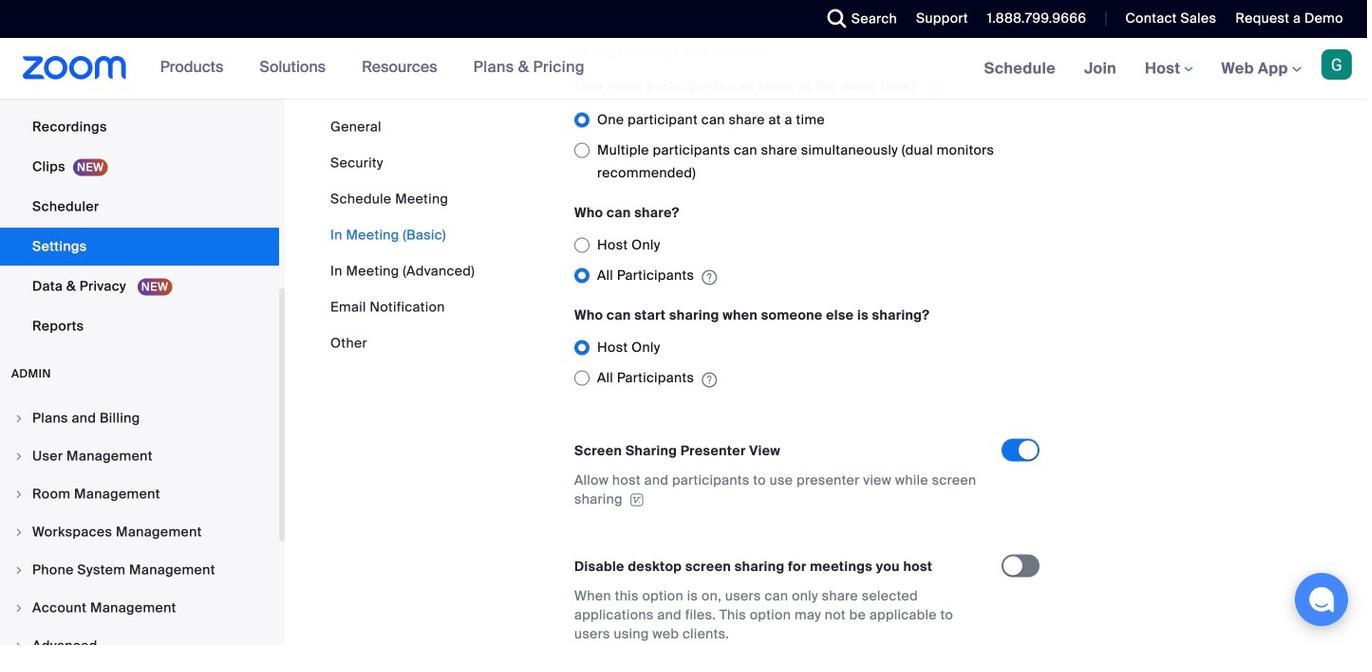 Task type: vqa. For each thing, say whether or not it's contained in the screenshot.
Zoom Logo
yes



Task type: describe. For each thing, give the bounding box(es) containing it.
product information navigation
[[146, 38, 599, 99]]

personal menu menu
[[0, 0, 279, 348]]

right image for seventh menu item from the bottom of the admin menu menu
[[13, 413, 25, 424]]

zoom logo image
[[23, 56, 127, 80]]

4 menu item from the top
[[0, 515, 279, 551]]

5 menu item from the top
[[0, 553, 279, 589]]

open chat image
[[1309, 587, 1335, 613]]

right image for second menu item from the bottom
[[13, 603, 25, 614]]

right image for fourth menu item from the bottom of the admin menu menu
[[13, 527, 25, 538]]

meetings navigation
[[970, 38, 1367, 100]]

2 menu item from the top
[[0, 439, 279, 475]]

6 menu item from the top
[[0, 591, 279, 627]]

right image for 1st menu item from the bottom of the admin menu menu
[[13, 641, 25, 646]]

right image for 3rd menu item from the top of the admin menu menu
[[13, 489, 25, 500]]

side navigation navigation
[[0, 0, 285, 646]]

support version for screen sharing presenter view image
[[628, 494, 647, 507]]

3 option group from the top
[[574, 333, 1002, 393]]

right image for 2nd menu item from the top of the admin menu menu
[[13, 451, 25, 462]]



Task type: locate. For each thing, give the bounding box(es) containing it.
2 option group from the top
[[574, 230, 1002, 291]]

2 learn more about all participants image from the top
[[702, 372, 717, 389]]

0 vertical spatial application
[[574, 76, 1002, 188]]

1 menu item from the top
[[0, 401, 279, 437]]

1 application from the top
[[574, 76, 1002, 188]]

1 option group from the top
[[574, 105, 1002, 188]]

0 vertical spatial learn more about all participants image
[[702, 269, 717, 286]]

7 menu item from the top
[[0, 629, 279, 646]]

2 application from the top
[[574, 471, 985, 509]]

learn more about all participants image
[[702, 269, 717, 286], [702, 372, 717, 389]]

learn more about all participants image for 1st "option group" from the bottom of the page
[[702, 372, 717, 389]]

5 right image from the top
[[13, 603, 25, 614]]

1 right image from the top
[[13, 451, 25, 462]]

right image
[[13, 413, 25, 424], [13, 489, 25, 500], [13, 527, 25, 538], [13, 565, 25, 576], [13, 603, 25, 614]]

1 vertical spatial learn more about all participants image
[[702, 372, 717, 389]]

3 right image from the top
[[13, 527, 25, 538]]

0 vertical spatial option group
[[574, 105, 1002, 188]]

admin menu menu
[[0, 401, 279, 646]]

0 vertical spatial right image
[[13, 451, 25, 462]]

right image for fifth menu item from the top
[[13, 565, 25, 576]]

right image
[[13, 451, 25, 462], [13, 641, 25, 646]]

application
[[574, 76, 1002, 188], [574, 471, 985, 509]]

option group
[[574, 105, 1002, 188], [574, 230, 1002, 291], [574, 333, 1002, 393]]

menu item
[[0, 401, 279, 437], [0, 439, 279, 475], [0, 477, 279, 513], [0, 515, 279, 551], [0, 553, 279, 589], [0, 591, 279, 627], [0, 629, 279, 646]]

2 right image from the top
[[13, 489, 25, 500]]

1 learn more about all participants image from the top
[[702, 269, 717, 286]]

1 vertical spatial option group
[[574, 230, 1002, 291]]

banner
[[0, 38, 1367, 100]]

profile picture image
[[1322, 49, 1352, 80]]

learn more about all participants image for 2nd "option group" from the bottom of the page
[[702, 269, 717, 286]]

2 right image from the top
[[13, 641, 25, 646]]

4 right image from the top
[[13, 565, 25, 576]]

1 right image from the top
[[13, 413, 25, 424]]

2 vertical spatial option group
[[574, 333, 1002, 393]]

3 menu item from the top
[[0, 477, 279, 513]]

1 vertical spatial right image
[[13, 641, 25, 646]]

1 vertical spatial application
[[574, 471, 985, 509]]

menu bar
[[330, 118, 475, 353]]



